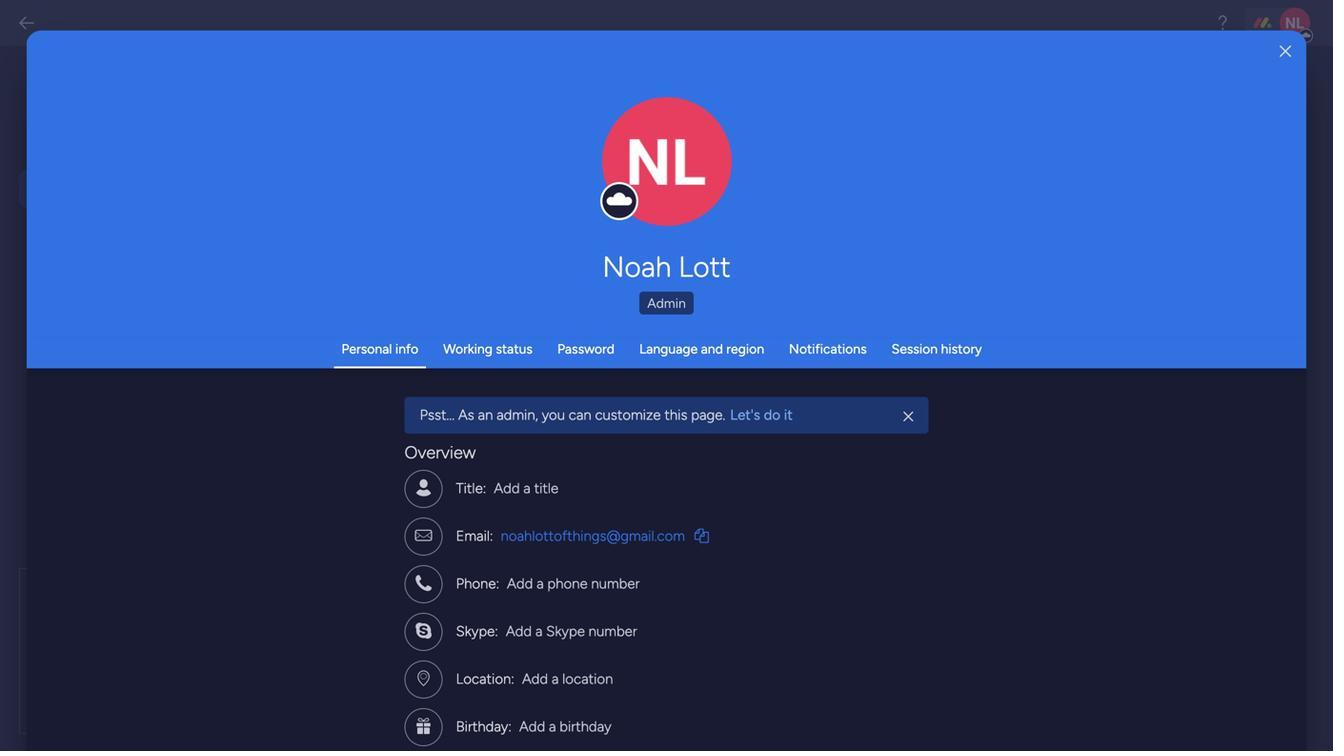 Task type: describe. For each thing, give the bounding box(es) containing it.
birthday: add a birthday
[[456, 718, 612, 736]]

the right on
[[600, 311, 620, 327]]

boards)
[[316, 625, 362, 641]]

related
[[598, 165, 640, 182]]

title: add a title
[[456, 480, 559, 497]]

export
[[714, 680, 753, 696]]

decide whether or not to present weekends on the timeline. this will set the default presentation mode, and users may change it from each timeline view or widget.
[[316, 311, 674, 367]]

it inside decide whether or not to present weekends on the timeline. this will set the default presentation mode, and users may change it from each timeline view or widget.
[[364, 351, 372, 367]]

api button
[[19, 338, 240, 375]]

any
[[564, 625, 585, 641]]

change
[[316, 351, 361, 367]]

etc..)
[[517, 185, 547, 202]]

schedule
[[552, 91, 617, 111]]

0 horizontal spatial you
[[542, 407, 565, 424]]

skype: add a skype number
[[456, 623, 637, 640]]

the left all
[[529, 165, 549, 182]]

whole
[[410, 572, 456, 592]]

personal info link
[[342, 341, 419, 357]]

export for export your whole account in a zip file (.zip)
[[316, 572, 367, 592]]

skype:
[[456, 623, 498, 640]]

overview
[[405, 442, 476, 463]]

close image
[[1280, 45, 1292, 58]]

session
[[892, 341, 938, 357]]

psst... as an admin, you can customize this page. let's do it
[[420, 407, 793, 424]]

boards.
[[399, 645, 443, 661]]

users
[[602, 331, 634, 347]]

boards
[[434, 605, 475, 621]]

psst...
[[420, 407, 455, 424]]

into
[[453, 625, 476, 641]]

as
[[458, 407, 475, 424]]

not
[[430, 311, 450, 327]]

notifications
[[789, 341, 867, 357]]

can
[[569, 407, 592, 424]]

presentation
[[457, 331, 533, 347]]

the up from on the left top of the page
[[388, 331, 408, 347]]

all of the account's boards (including shareable and private boards) will be packed into a zip file with any files you might have in those boards.
[[316, 605, 676, 661]]

1 vertical spatial or
[[521, 351, 533, 367]]

board
[[490, 680, 525, 696]]

all
[[316, 605, 331, 621]]

working status
[[443, 341, 533, 357]]

title:
[[456, 480, 486, 497]]

show
[[345, 376, 379, 392]]

location
[[563, 671, 613, 688]]

timeline,
[[463, 185, 514, 202]]

of inside change the first day of the week in the all date related places in the system (date picker, timeline, etc..)
[[441, 165, 454, 182]]

change profile picture button
[[602, 97, 732, 227]]

(including
[[478, 605, 537, 621]]

columns
[[528, 680, 578, 696]]

on
[[582, 311, 597, 327]]

admin,
[[497, 407, 538, 424]]

session history link
[[892, 341, 982, 357]]

updates
[[594, 680, 642, 696]]

the left 'week' on the left top of the page
[[457, 165, 477, 182]]

hide
[[345, 395, 373, 411]]

let's
[[730, 407, 761, 424]]

will inside decide whether or not to present weekends on the timeline. this will set the default presentation mode, and users may change it from each timeline view or widget.
[[344, 331, 363, 347]]

export your whole account in a zip file (.zip)
[[316, 572, 651, 592]]

work schedule
[[511, 91, 617, 111]]

change the first day of the week in the all date related places in the system (date picker, timeline, etc..)
[[316, 165, 695, 202]]

file inside all of the account's boards (including shareable and private boards) will be packed into a zip file with any files you might have in those boards.
[[513, 625, 531, 641]]

lott
[[679, 250, 731, 284]]

beta
[[634, 93, 661, 110]]

help image
[[1214, 13, 1233, 32]]

notifications link
[[789, 341, 867, 357]]

1 vertical spatial files
[[390, 680, 414, 696]]

more
[[469, 723, 502, 740]]

email:
[[456, 528, 493, 545]]

day
[[416, 165, 438, 182]]

zip
[[490, 625, 510, 641]]

timeline
[[439, 351, 487, 367]]

number for skype: add a skype number
[[589, 623, 637, 640]]

exclude files attached to board columns & updates for a faster export
[[339, 680, 753, 696]]

session history
[[892, 341, 982, 357]]

working status link
[[443, 341, 533, 357]]

timeline.
[[623, 311, 674, 327]]

add for add a title
[[494, 480, 520, 497]]

learn
[[430, 723, 466, 740]]

set
[[367, 331, 385, 347]]

the left system
[[316, 185, 336, 202]]

for
[[645, 680, 662, 696]]

language
[[640, 341, 698, 357]]

noah lott image
[[1280, 8, 1311, 38]]

location: add a location
[[456, 671, 613, 688]]

might
[[641, 625, 676, 641]]

faster
[[676, 680, 711, 696]]

1 horizontal spatial to
[[474, 680, 487, 696]]

1 vertical spatial it
[[784, 407, 793, 424]]

will inside all of the account's boards (including shareable and private boards) will be packed into a zip file with any files you might have in those boards.
[[365, 625, 385, 641]]

to inside decide whether or not to present weekends on the timeline. this will set the default presentation mode, and users may change it from each timeline view or widget.
[[453, 311, 466, 327]]



Task type: locate. For each thing, give the bounding box(es) containing it.
it right do
[[784, 407, 793, 424]]

you
[[542, 407, 565, 424], [616, 625, 638, 641]]

of inside all of the account's boards (including shareable and private boards) will be packed into a zip file with any files you might have in those boards.
[[335, 605, 347, 621]]

and down on
[[577, 331, 599, 347]]

add up birthday: add a birthday at the left
[[522, 671, 548, 688]]

default
[[412, 331, 454, 347]]

export
[[316, 523, 385, 551], [316, 572, 367, 592]]

add
[[494, 480, 520, 497], [507, 575, 533, 593], [506, 623, 532, 640], [522, 671, 548, 688], [519, 718, 545, 736]]

dapulse x slim image
[[904, 408, 914, 425]]

or
[[414, 311, 427, 327], [521, 351, 533, 367]]

0 horizontal spatial file
[[513, 625, 531, 641]]

export for export account data
[[316, 523, 385, 551]]

it down set
[[364, 351, 372, 367]]

account's
[[374, 605, 430, 621]]

birthday
[[560, 718, 612, 736]]

0 vertical spatial file
[[585, 572, 608, 592]]

each
[[407, 351, 436, 367]]

change up system
[[316, 165, 363, 182]]

0 vertical spatial export
[[316, 523, 385, 551]]

1 export from the top
[[316, 523, 385, 551]]

and left region
[[701, 341, 723, 357]]

in right have
[[348, 645, 359, 661]]

private
[[628, 605, 669, 621]]

1 horizontal spatial change
[[627, 172, 670, 187]]

status
[[496, 341, 533, 357]]

will left set
[[344, 331, 363, 347]]

language and region link
[[640, 341, 765, 357]]

to left board
[[474, 680, 487, 696]]

weekends down show weekends
[[377, 395, 437, 411]]

1 vertical spatial account
[[460, 572, 523, 592]]

present
[[470, 311, 515, 327]]

number for phone: add a phone number
[[591, 575, 640, 593]]

you inside all of the account's boards (including shareable and private boards) will be packed into a zip file with any files you might have in those boards.
[[616, 625, 638, 641]]

copied! image
[[695, 529, 709, 543]]

in
[[515, 165, 525, 182], [685, 165, 695, 182], [527, 572, 541, 592], [348, 645, 359, 661]]

the
[[366, 165, 386, 182], [457, 165, 477, 182], [529, 165, 549, 182], [316, 185, 336, 202], [600, 311, 620, 327], [388, 331, 408, 347], [351, 605, 370, 621]]

add for add a phone number
[[507, 575, 533, 593]]

2 vertical spatial weekends
[[377, 395, 437, 411]]

1 horizontal spatial and
[[603, 605, 625, 621]]

1 vertical spatial will
[[365, 625, 385, 641]]

files inside all of the account's boards (including shareable and private boards) will be packed into a zip file with any files you might have in those boards.
[[588, 625, 613, 641]]

in inside all of the account's boards (including shareable and private boards) will be packed into a zip file with any files you might have in those boards.
[[348, 645, 359, 661]]

widget.
[[536, 351, 581, 367]]

1 vertical spatial of
[[335, 605, 347, 621]]

weekends for show weekends
[[382, 376, 442, 392]]

number
[[591, 575, 640, 593], [589, 623, 637, 640]]

zip
[[558, 572, 581, 592]]

will
[[344, 331, 363, 347], [365, 625, 385, 641]]

0 vertical spatial it
[[364, 351, 372, 367]]

0 horizontal spatial of
[[335, 605, 347, 621]]

1 vertical spatial to
[[474, 680, 487, 696]]

add for add a location
[[522, 671, 548, 688]]

0 horizontal spatial to
[[453, 311, 466, 327]]

account up whole
[[390, 523, 475, 551]]

0 vertical spatial will
[[344, 331, 363, 347]]

weekends for hide weekends
[[377, 395, 437, 411]]

an
[[478, 407, 493, 424]]

0 vertical spatial or
[[414, 311, 427, 327]]

add up (including
[[507, 575, 533, 593]]

1 horizontal spatial file
[[585, 572, 608, 592]]

2 horizontal spatial and
[[701, 341, 723, 357]]

number right any
[[589, 623, 637, 640]]

and
[[577, 331, 599, 347], [701, 341, 723, 357], [603, 605, 625, 621]]

change up picture
[[627, 172, 670, 187]]

skype
[[546, 623, 585, 640]]

1 horizontal spatial you
[[616, 625, 638, 641]]

admin
[[647, 295, 686, 311]]

0 horizontal spatial it
[[364, 351, 372, 367]]

week
[[480, 165, 512, 182]]

exclude
[[339, 680, 386, 696]]

working
[[443, 341, 493, 357]]

profile
[[673, 172, 708, 187]]

change inside change profile picture
[[627, 172, 670, 187]]

the up system
[[366, 165, 386, 182]]

do
[[764, 407, 781, 424]]

1 horizontal spatial of
[[441, 165, 454, 182]]

title
[[534, 480, 559, 497]]

change for change profile picture
[[627, 172, 670, 187]]

the up 'boards)'
[[351, 605, 370, 621]]

from
[[375, 351, 404, 367]]

1 horizontal spatial files
[[588, 625, 613, 641]]

in right 'places'
[[685, 165, 695, 182]]

and left private
[[603, 605, 625, 621]]

to right not on the top left
[[453, 311, 466, 327]]

weekends down each in the left top of the page
[[382, 376, 442, 392]]

work
[[511, 91, 548, 111]]

add down (including
[[506, 623, 532, 640]]

customize
[[595, 407, 661, 424]]

shareable
[[540, 605, 599, 621]]

change profile picture
[[627, 172, 708, 203]]

1 horizontal spatial or
[[521, 351, 533, 367]]

in up 'etc..)'
[[515, 165, 525, 182]]

the inside all of the account's boards (including shareable and private boards) will be packed into a zip file with any files you might have in those boards.
[[351, 605, 370, 621]]

noah
[[603, 250, 672, 284]]

add right the title:
[[494, 480, 520, 497]]

add down 'exclude files attached to board columns & updates for a faster export'
[[519, 718, 545, 736]]

will up those
[[365, 625, 385, 641]]

&
[[582, 680, 590, 696]]

packed
[[406, 625, 450, 641]]

0 horizontal spatial or
[[414, 311, 427, 327]]

0 vertical spatial files
[[588, 625, 613, 641]]

add for add a skype number
[[506, 623, 532, 640]]

1 vertical spatial export
[[316, 572, 367, 592]]

1 horizontal spatial it
[[784, 407, 793, 424]]

0 vertical spatial number
[[591, 575, 640, 593]]

and inside decide whether or not to present weekends on the timeline. this will set the default presentation mode, and users may change it from each timeline view or widget.
[[577, 331, 599, 347]]

export account data
[[316, 523, 526, 551]]

change
[[316, 165, 363, 182], [627, 172, 670, 187]]

weekends inside decide whether or not to present weekends on the timeline. this will set the default presentation mode, and users may change it from each timeline view or widget.
[[518, 311, 578, 327]]

0 horizontal spatial files
[[390, 680, 414, 696]]

export up all
[[316, 572, 367, 592]]

personal info
[[342, 341, 419, 357]]

or right the view
[[521, 351, 533, 367]]

0 vertical spatial you
[[542, 407, 565, 424]]

system
[[340, 185, 383, 202]]

files right exclude
[[390, 680, 414, 696]]

picture
[[648, 188, 687, 203]]

in left phone
[[527, 572, 541, 592]]

0 vertical spatial account
[[390, 523, 475, 551]]

info
[[395, 341, 419, 357]]

date
[[568, 165, 595, 182]]

2 export from the top
[[316, 572, 367, 592]]

learn more
[[430, 723, 502, 740]]

have
[[316, 645, 345, 661]]

whether
[[362, 311, 411, 327]]

places
[[643, 165, 681, 182]]

or left not on the top left
[[414, 311, 427, 327]]

0 vertical spatial to
[[453, 311, 466, 327]]

data
[[480, 523, 526, 551]]

you down private
[[616, 625, 638, 641]]

phone: add a phone number
[[456, 575, 640, 593]]

1 horizontal spatial will
[[365, 625, 385, 641]]

mode,
[[536, 331, 573, 347]]

may
[[637, 331, 662, 347]]

weekends up mode,
[[518, 311, 578, 327]]

1 vertical spatial you
[[616, 625, 638, 641]]

picker,
[[421, 185, 460, 202]]

0 horizontal spatial and
[[577, 331, 599, 347]]

noah lott button
[[405, 250, 929, 284]]

1 vertical spatial file
[[513, 625, 531, 641]]

learn more link
[[430, 721, 502, 742]]

account up (including
[[460, 572, 523, 592]]

0 horizontal spatial change
[[316, 165, 363, 182]]

back to workspace image
[[17, 13, 36, 32]]

noahlottofthings@gmail.com
[[501, 528, 685, 545]]

phone
[[548, 575, 588, 593]]

1 vertical spatial number
[[589, 623, 637, 640]]

this
[[316, 331, 341, 347]]

password link
[[558, 341, 615, 357]]

change for change the first day of the week in the all date related places in the system (date picker, timeline, etc..)
[[316, 165, 363, 182]]

a inside all of the account's boards (including shareable and private boards) will be packed into a zip file with any files you might have in those boards.
[[480, 625, 487, 641]]

add for add a birthday
[[519, 718, 545, 736]]

phone:
[[456, 575, 500, 593]]

change inside change the first day of the week in the all date related places in the system (date picker, timeline, etc..)
[[316, 165, 363, 182]]

of right day
[[441, 165, 454, 182]]

weekends
[[518, 311, 578, 327], [382, 376, 442, 392], [377, 395, 437, 411]]

0 horizontal spatial will
[[344, 331, 363, 347]]

with
[[535, 625, 561, 641]]

number up private
[[591, 575, 640, 593]]

export up your
[[316, 523, 385, 551]]

0 vertical spatial weekends
[[518, 311, 578, 327]]

0 vertical spatial of
[[441, 165, 454, 182]]

files right any
[[588, 625, 613, 641]]

page.
[[691, 407, 726, 424]]

and inside all of the account's boards (including shareable and private boards) will be packed into a zip file with any files you might have in those boards.
[[603, 605, 625, 621]]

1 vertical spatial weekends
[[382, 376, 442, 392]]

you left can
[[542, 407, 565, 424]]

(date
[[386, 185, 418, 202]]

to
[[453, 311, 466, 327], [474, 680, 487, 696]]

of right all
[[335, 605, 347, 621]]

a
[[524, 480, 531, 497], [545, 572, 554, 592], [537, 575, 544, 593], [536, 623, 543, 640], [480, 625, 487, 641], [552, 671, 559, 688], [666, 680, 673, 696], [549, 718, 556, 736]]



Task type: vqa. For each thing, say whether or not it's contained in the screenshot.
right Change
yes



